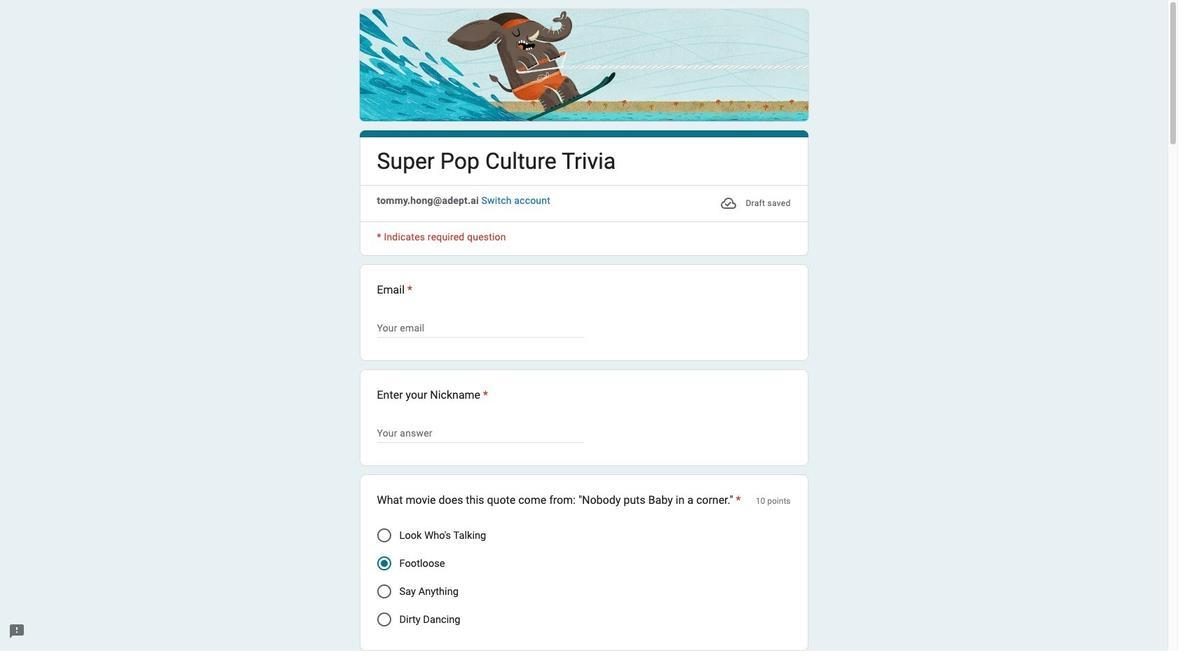 Task type: describe. For each thing, give the bounding box(es) containing it.
total points possible for this question. note
[[756, 493, 791, 511]]

Look Who's Talking radio
[[377, 529, 391, 543]]

4 heading from the top
[[377, 493, 741, 510]]

say anything image
[[377, 585, 391, 599]]

3 heading from the top
[[377, 387, 489, 404]]

required question element for fourth "heading"
[[734, 493, 741, 510]]

Footloose radio
[[377, 557, 391, 571]]

report a problem to google image
[[8, 624, 25, 641]]



Task type: locate. For each thing, give the bounding box(es) containing it.
required question element
[[405, 282, 413, 299], [481, 387, 489, 404], [734, 493, 741, 510]]

required question element for second "heading" from the bottom of the page
[[481, 387, 489, 404]]

list item
[[360, 265, 809, 362]]

1 horizontal spatial required question element
[[481, 387, 489, 404]]

look who's talking image
[[377, 529, 391, 543]]

dirty dancing image
[[377, 613, 391, 627]]

Dirty Dancing radio
[[377, 613, 391, 627]]

0 horizontal spatial required question element
[[405, 282, 413, 299]]

Your email email field
[[377, 320, 584, 337]]

list
[[360, 265, 809, 652]]

Say Anything radio
[[377, 585, 391, 599]]

1 heading from the top
[[377, 147, 616, 177]]

status
[[721, 194, 791, 213]]

None text field
[[377, 425, 584, 442]]

footloose image
[[381, 561, 388, 568]]

heading
[[377, 147, 616, 177], [377, 282, 791, 299], [377, 387, 489, 404], [377, 493, 741, 510]]

required question element for 3rd "heading" from the bottom
[[405, 282, 413, 299]]

1 vertical spatial required question element
[[481, 387, 489, 404]]

2 vertical spatial required question element
[[734, 493, 741, 510]]

0 vertical spatial required question element
[[405, 282, 413, 299]]

2 horizontal spatial required question element
[[734, 493, 741, 510]]

2 heading from the top
[[377, 282, 791, 299]]



Task type: vqa. For each thing, say whether or not it's contained in the screenshot.
Both (Please list quantity of each type below) checkbox at the left
no



